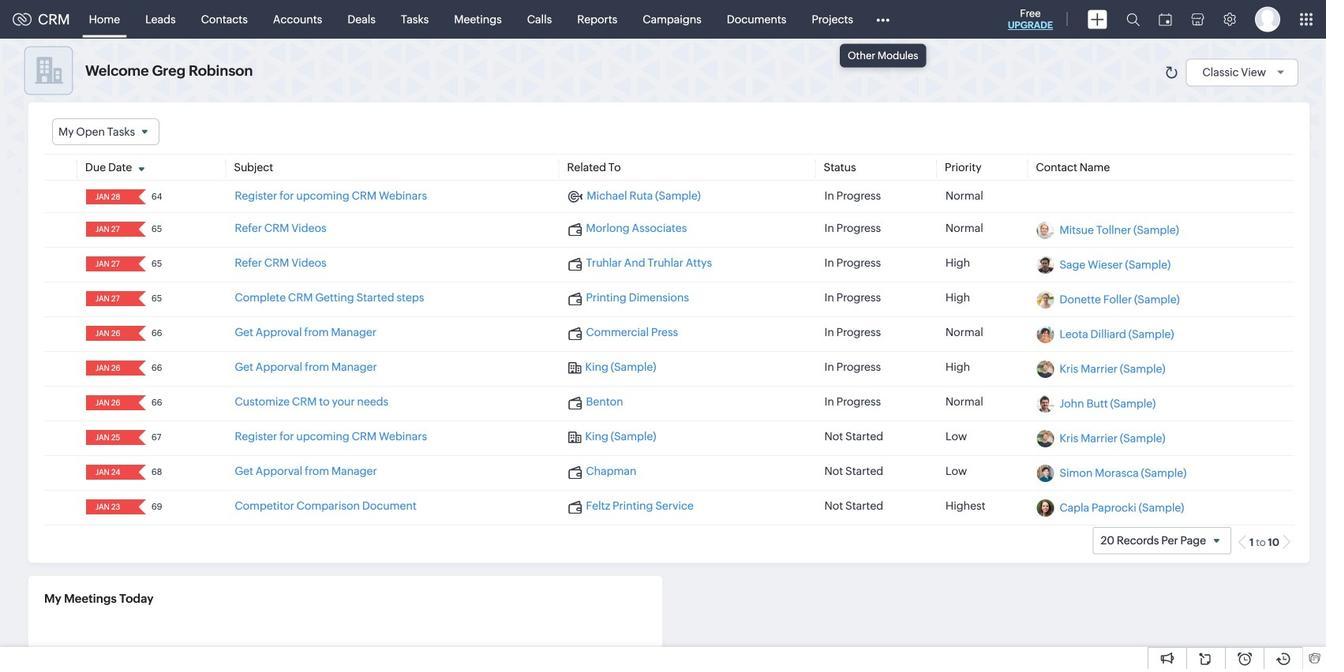 Task type: vqa. For each thing, say whether or not it's contained in the screenshot.
1st restore from the right
no



Task type: locate. For each thing, give the bounding box(es) containing it.
Other Modules field
[[866, 7, 900, 32]]

search image
[[1127, 13, 1140, 26]]

logo image
[[13, 13, 32, 26]]

create menu image
[[1088, 10, 1108, 29]]

profile image
[[1255, 7, 1281, 32]]

search element
[[1117, 0, 1149, 39]]

None field
[[52, 118, 160, 145], [91, 190, 128, 205], [91, 222, 128, 237], [91, 257, 128, 272], [91, 291, 128, 306], [91, 326, 128, 341], [91, 361, 128, 376], [91, 396, 128, 411], [91, 430, 128, 445], [91, 465, 128, 480], [91, 500, 128, 515], [52, 118, 160, 145], [91, 190, 128, 205], [91, 222, 128, 237], [91, 257, 128, 272], [91, 291, 128, 306], [91, 326, 128, 341], [91, 361, 128, 376], [91, 396, 128, 411], [91, 430, 128, 445], [91, 465, 128, 480], [91, 500, 128, 515]]

profile element
[[1246, 0, 1290, 38]]



Task type: describe. For each thing, give the bounding box(es) containing it.
create menu element
[[1078, 0, 1117, 38]]

calendar image
[[1159, 13, 1172, 26]]



